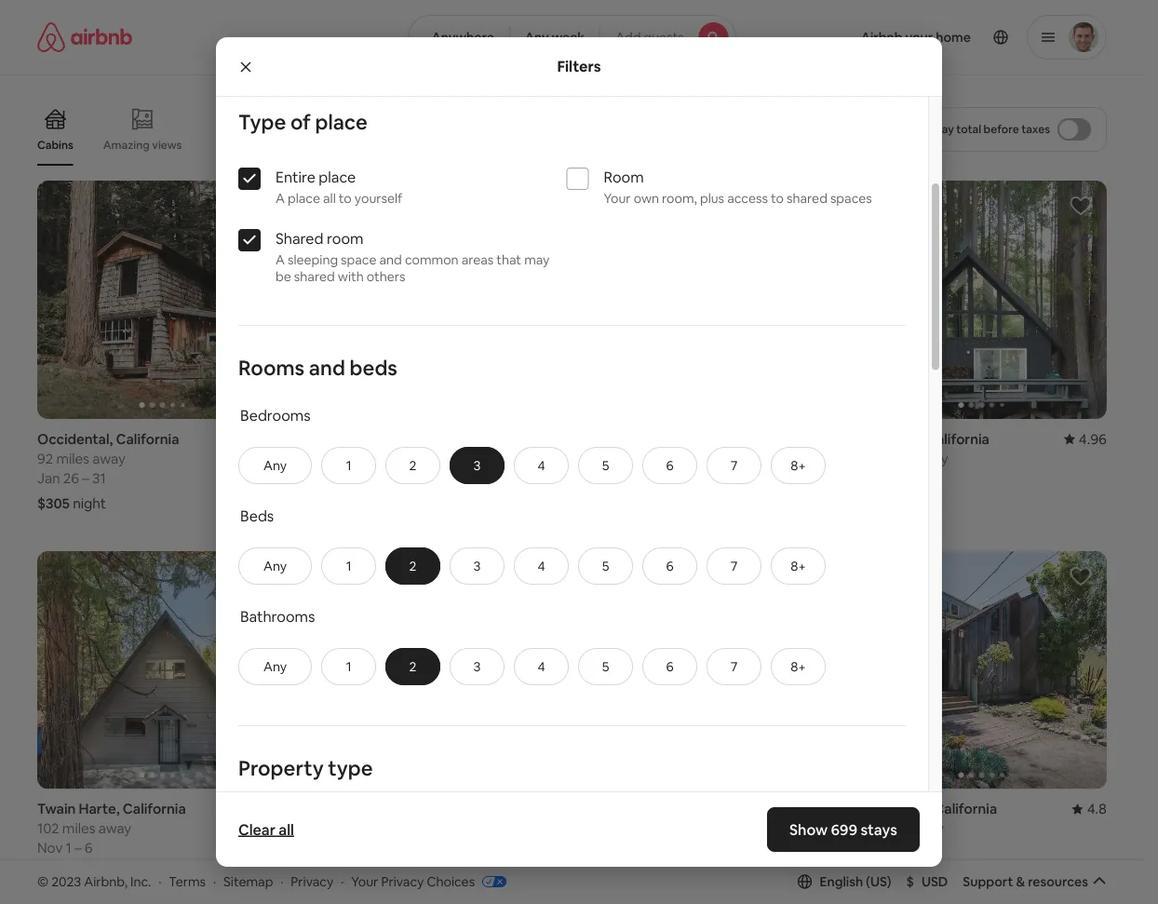 Task type: describe. For each thing, give the bounding box(es) containing it.
4 button for bedrooms
[[514, 447, 569, 484]]

occidental,
[[37, 430, 113, 448]]

room
[[604, 167, 644, 186]]

8+ button for beds
[[771, 547, 826, 585]]

english (us)
[[820, 873, 892, 890]]

7 button for bedrooms
[[707, 447, 762, 484]]

7 for bathrooms
[[731, 658, 738, 675]]

4 button for beds
[[514, 547, 569, 585]]

occidental, california 92 miles away jan 26 – 31 $305 night
[[37, 430, 179, 512]]

show 699 stays link
[[767, 807, 920, 852]]

add to wishlist: acampo, california image
[[797, 195, 819, 217]]

california inside santa cruz, california 27 miles away nov 5 – 10 $330 night
[[934, 800, 998, 818]]

away inside twain harte, california 102 miles away nov 1 – 6 $215 night
[[99, 819, 131, 838]]

1 inside acampo, california 69 miles away nov 1 – 6
[[612, 469, 618, 487]]

4.96 out of 5 average rating image
[[1064, 430, 1107, 448]]

1 3 from the top
[[474, 457, 481, 474]]

room your own room, plus access to shared spaces
[[604, 167, 872, 207]]

add to wishlist: twain harte, california image
[[251, 565, 273, 587]]

areas
[[462, 251, 494, 268]]

miles inside cazadero, california 101 miles away nov 25 – 30
[[879, 449, 912, 467]]

bedrooms
[[240, 405, 311, 424]]

filters
[[557, 57, 601, 76]]

type
[[328, 755, 373, 781]]

8+ element for bathrooms
[[791, 658, 806, 675]]

stinson
[[310, 430, 359, 448]]

25
[[885, 469, 900, 487]]

©
[[37, 873, 49, 890]]

2 privacy from the left
[[381, 873, 424, 890]]

– inside cazadero, california 101 miles away nov 25 – 30
[[904, 469, 911, 487]]

0 vertical spatial place
[[315, 108, 368, 135]]

5 button for bathrooms
[[578, 648, 633, 685]]

bathrooms
[[240, 606, 315, 626]]

$215
[[37, 864, 67, 882]]

30
[[914, 469, 930, 487]]

english
[[820, 873, 863, 890]]

views
[[152, 138, 182, 152]]

102
[[37, 819, 59, 838]]

8+ for bedrooms
[[791, 457, 806, 474]]

anywhere
[[432, 29, 494, 46]]

6 for bedrooms
[[666, 457, 674, 474]]

shared
[[276, 228, 324, 248]]

© 2023 airbnb, inc. ·
[[37, 873, 162, 890]]

be
[[276, 268, 291, 285]]

6 for beds
[[666, 558, 674, 574]]

– inside acampo, california 69 miles away nov 1 – 6
[[621, 469, 628, 487]]

jan
[[37, 469, 60, 487]]

group for santa cruz, california
[[856, 551, 1107, 789]]

spaces
[[831, 190, 872, 207]]

7 for beds
[[731, 558, 738, 574]]

3 · from the left
[[281, 873, 284, 890]]

acampo, california 69 miles away nov 1 – 6
[[583, 430, 709, 487]]

night right $180
[[617, 864, 651, 882]]

shared inside shared room a sleeping space and common areas that may be shared with others
[[294, 268, 335, 285]]

type of place
[[238, 108, 368, 135]]

any button for beds
[[238, 547, 312, 585]]

miles inside occidental, california 92 miles away jan 26 – 31 $305 night
[[56, 449, 89, 467]]

california inside occidental, california 92 miles away jan 26 – 31 $305 night
[[116, 430, 179, 448]]

69
[[583, 449, 600, 467]]

7 inside stinson beach, california 56 miles away nov 2 – 7
[[360, 469, 367, 487]]

california inside twain harte, california 102 miles away nov 1 – 6 $215 night
[[123, 800, 186, 818]]

1 add to wishlist: arnold, california image from the left
[[524, 565, 546, 587]]

santa cruz, california 27 miles away nov 5 – 10 $330 night
[[856, 800, 998, 882]]

miles inside twain harte, california 102 miles away nov 1 – 6 $215 night
[[62, 819, 95, 838]]

show map button
[[511, 777, 634, 822]]

4.8
[[1087, 800, 1107, 818]]

map
[[565, 791, 593, 808]]

away inside santa cruz, california 27 miles away nov 5 – 10 $330 night
[[911, 819, 944, 838]]

display
[[916, 122, 954, 136]]

group containing amazing views
[[37, 93, 788, 166]]

guests
[[644, 29, 684, 46]]

twain harte, california 102 miles away nov 1 – 6 $215 night
[[37, 800, 186, 882]]

3 for beds
[[474, 558, 481, 574]]

2 4.96 from the left
[[1079, 430, 1107, 448]]

7 button for bathrooms
[[707, 648, 762, 685]]

entire
[[276, 167, 315, 186]]

away inside occidental, california 92 miles away jan 26 – 31 $305 night
[[92, 449, 125, 467]]

privacy link
[[291, 873, 334, 890]]

92
[[37, 449, 53, 467]]

any element for beds
[[258, 558, 292, 574]]

any button for bedrooms
[[238, 447, 312, 484]]

show map
[[529, 791, 593, 808]]

usd
[[922, 873, 948, 890]]

6 for bathrooms
[[666, 658, 674, 675]]

cazadero,
[[856, 430, 923, 448]]

california inside acampo, california 69 miles away nov 1 – 6
[[646, 430, 709, 448]]

cruz,
[[897, 800, 931, 818]]

inc.
[[130, 873, 151, 890]]

amazing views
[[103, 138, 182, 152]]

room,
[[662, 190, 697, 207]]

a for shared room
[[276, 251, 285, 268]]

others
[[367, 268, 405, 285]]

699
[[831, 820, 858, 839]]

your privacy choices link
[[351, 873, 507, 891]]

choices
[[427, 873, 475, 890]]

1 3 button from the top
[[450, 447, 505, 484]]

away inside stinson beach, california 56 miles away nov 2 – 7
[[366, 449, 399, 467]]

entire place a place all to yourself
[[276, 167, 403, 207]]

group for cazadero, california
[[856, 181, 1107, 419]]

1 4.96 from the left
[[806, 430, 834, 448]]

twain
[[37, 800, 76, 818]]

terms
[[169, 873, 206, 890]]

night inside occidental, california 92 miles away jan 26 – 31 $305 night
[[73, 494, 106, 512]]

sitemap
[[224, 873, 273, 890]]

1 vertical spatial place
[[319, 167, 356, 186]]

to inside entire place a place all to yourself
[[339, 190, 352, 207]]

taxes
[[1022, 122, 1050, 136]]

– inside stinson beach, california 56 miles away nov 2 – 7
[[350, 469, 357, 487]]

terms link
[[169, 873, 206, 890]]

rooms and beds
[[238, 354, 397, 381]]

before
[[984, 122, 1019, 136]]

santa
[[856, 800, 894, 818]]

3 button for bathrooms
[[450, 648, 505, 685]]

4 for bathrooms
[[538, 658, 545, 675]]

10
[[906, 839, 920, 857]]

2 inside stinson beach, california 56 miles away nov 2 – 7
[[339, 469, 347, 487]]

27
[[856, 819, 872, 838]]

to inside the room your own room, plus access to shared spaces
[[771, 190, 784, 207]]

stinson beach, california 56 miles away nov 2 – 7
[[310, 430, 472, 487]]

1 2 button from the top
[[386, 447, 440, 484]]

5 button for beds
[[578, 547, 633, 585]]

5 for bedrooms
[[602, 457, 609, 474]]

clear
[[238, 820, 276, 839]]

sleeping
[[288, 251, 338, 268]]

yourself
[[355, 190, 403, 207]]

cabins
[[37, 138, 73, 152]]

amazing
[[103, 138, 150, 152]]

5 inside santa cruz, california 27 miles away nov 5 – 10 $330 night
[[885, 839, 893, 857]]

any element for bedrooms
[[258, 457, 292, 474]]

$
[[907, 873, 914, 890]]

away inside cazadero, california 101 miles away nov 25 – 30
[[916, 449, 949, 467]]

harte,
[[79, 800, 120, 818]]

any for beds
[[264, 558, 287, 574]]

2 · from the left
[[213, 873, 216, 890]]

8+ for bathrooms
[[791, 658, 806, 675]]

add to wishlist: santa cruz, california image
[[1070, 565, 1092, 587]]

5 button for bedrooms
[[578, 447, 633, 484]]

7 for bedrooms
[[731, 457, 738, 474]]

$ usd
[[907, 873, 948, 890]]

type
[[238, 108, 286, 135]]

any for bathrooms
[[264, 658, 287, 675]]

stays
[[861, 820, 898, 839]]



Task type: vqa. For each thing, say whether or not it's contained in the screenshot.
SOCIAL
no



Task type: locate. For each thing, give the bounding box(es) containing it.
2 7 button from the top
[[707, 547, 762, 585]]

$330
[[856, 864, 889, 882]]

3 button
[[450, 447, 505, 484], [450, 547, 505, 585], [450, 648, 505, 685]]

1 horizontal spatial your
[[604, 190, 631, 207]]

0 horizontal spatial 4.99
[[533, 430, 561, 448]]

any
[[525, 29, 549, 46], [264, 457, 287, 474], [264, 558, 287, 574], [264, 658, 287, 675]]

0 vertical spatial any element
[[258, 457, 292, 474]]

california inside stinson beach, california 56 miles away nov 2 – 7
[[409, 430, 472, 448]]

and inside shared room a sleeping space and common areas that may be shared with others
[[379, 251, 402, 268]]

1 vertical spatial 8+ element
[[791, 558, 806, 574]]

2 8+ from the top
[[791, 558, 806, 574]]

away inside acampo, california 69 miles away nov 1 – 6
[[639, 449, 672, 467]]

3 8+ from the top
[[791, 658, 806, 675]]

1 6 button from the top
[[643, 447, 697, 484]]

any button for bathrooms
[[238, 648, 312, 685]]

3 3 from the top
[[474, 658, 481, 675]]

0 horizontal spatial shared
[[294, 268, 335, 285]]

away
[[92, 449, 125, 467], [366, 449, 399, 467], [639, 449, 672, 467], [916, 449, 949, 467], [99, 819, 131, 838], [911, 819, 944, 838]]

2 vertical spatial 7 button
[[707, 648, 762, 685]]

1 horizontal spatial 4.99
[[806, 800, 834, 818]]

to right access
[[771, 190, 784, 207]]

4 for bedrooms
[[538, 457, 545, 474]]

1 vertical spatial 8+
[[791, 558, 806, 574]]

1 horizontal spatial and
[[379, 251, 402, 268]]

5 for beds
[[602, 558, 609, 574]]

nov inside cazadero, california 101 miles away nov 25 – 30
[[856, 469, 882, 487]]

away down beach,
[[366, 449, 399, 467]]

show
[[529, 791, 563, 808], [790, 820, 828, 839]]

nov inside acampo, california 69 miles away nov 1 – 6
[[583, 469, 609, 487]]

nov for santa cruz, california 27 miles away nov 5 – 10 $330 night
[[856, 839, 882, 857]]

2 vertical spatial 5 button
[[578, 648, 633, 685]]

none search field containing anywhere
[[408, 15, 736, 60]]

away down 'harte,'
[[99, 819, 131, 838]]

0 vertical spatial a
[[276, 190, 285, 207]]

7 button for beds
[[707, 547, 762, 585]]

and left the beds
[[309, 354, 345, 381]]

$305
[[37, 494, 70, 512]]

privacy right sitemap
[[291, 873, 334, 890]]

that
[[497, 251, 522, 268]]

0 vertical spatial shared
[[787, 190, 828, 207]]

california right beach,
[[409, 430, 472, 448]]

any week
[[525, 29, 585, 46]]

nov inside stinson beach, california 56 miles away nov 2 – 7
[[310, 469, 336, 487]]

4.96
[[806, 430, 834, 448], [1079, 430, 1107, 448]]

1 to from the left
[[339, 190, 352, 207]]

2 vertical spatial 8+ button
[[771, 648, 826, 685]]

0 horizontal spatial to
[[339, 190, 352, 207]]

california right cruz,
[[934, 800, 998, 818]]

support & resources
[[963, 873, 1089, 890]]

group for occidental, california
[[37, 181, 288, 419]]

away up 30 at bottom right
[[916, 449, 949, 467]]

place right entire
[[319, 167, 356, 186]]

1 any element from the top
[[258, 457, 292, 474]]

7 button
[[707, 447, 762, 484], [707, 547, 762, 585], [707, 648, 762, 685]]

2 4 from the top
[[538, 558, 545, 574]]

0 vertical spatial 8+ button
[[771, 447, 826, 484]]

miles inside acampo, california 69 miles away nov 1 – 6
[[603, 449, 636, 467]]

0 vertical spatial 4
[[538, 457, 545, 474]]

acampo,
[[583, 430, 643, 448]]

night inside santa cruz, california 27 miles away nov 5 – 10 $330 night
[[892, 864, 925, 882]]

2 vertical spatial 1 button
[[321, 648, 376, 685]]

night down 31
[[73, 494, 106, 512]]

2 2 button from the top
[[386, 547, 440, 585]]

1 horizontal spatial privacy
[[381, 873, 424, 890]]

4 for beds
[[538, 558, 545, 574]]

add guests button
[[600, 15, 736, 60]]

0 horizontal spatial show
[[529, 791, 563, 808]]

show 699 stays
[[790, 820, 898, 839]]

2 vertical spatial 8+
[[791, 658, 806, 675]]

property type
[[238, 755, 373, 781]]

any element
[[258, 457, 292, 474], [258, 558, 292, 574], [258, 658, 292, 675]]

8+ button for bedrooms
[[771, 447, 826, 484]]

1 vertical spatial shared
[[294, 268, 335, 285]]

3 1 button from the top
[[321, 648, 376, 685]]

2 vertical spatial 6 button
[[643, 648, 697, 685]]

group for stinson beach, california
[[310, 181, 561, 419]]

3 8+ button from the top
[[771, 648, 826, 685]]

1 vertical spatial 7 button
[[707, 547, 762, 585]]

0 vertical spatial and
[[379, 251, 402, 268]]

any down 4.98
[[264, 457, 287, 474]]

group
[[37, 93, 788, 166], [37, 181, 288, 419], [310, 181, 561, 419], [583, 181, 834, 419], [856, 181, 1107, 419], [37, 551, 288, 789], [310, 551, 561, 789], [583, 551, 834, 789], [856, 551, 1107, 789]]

· right privacy link
[[341, 873, 344, 890]]

profile element
[[759, 0, 1107, 74]]

1 vertical spatial 3 button
[[450, 547, 505, 585]]

0 horizontal spatial privacy
[[291, 873, 334, 890]]

any button down bedrooms
[[238, 447, 312, 484]]

2 add to wishlist: arnold, california image from the left
[[797, 565, 819, 587]]

2 8+ element from the top
[[791, 558, 806, 574]]

any left week
[[525, 29, 549, 46]]

all right clear
[[279, 820, 294, 839]]

display total before taxes
[[916, 122, 1050, 136]]

2 button for beds
[[386, 547, 440, 585]]

0 horizontal spatial and
[[309, 354, 345, 381]]

1 vertical spatial and
[[309, 354, 345, 381]]

2 5 button from the top
[[578, 547, 633, 585]]

1 horizontal spatial add to wishlist: arnold, california image
[[797, 565, 819, 587]]

3 7 button from the top
[[707, 648, 762, 685]]

1 · from the left
[[158, 873, 162, 890]]

all
[[323, 190, 336, 207], [279, 820, 294, 839]]

3 any element from the top
[[258, 658, 292, 675]]

0 horizontal spatial 4.96
[[806, 430, 834, 448]]

night right $248
[[346, 864, 379, 882]]

1 vertical spatial any button
[[238, 547, 312, 585]]

6 inside acampo, california 69 miles away nov 1 – 6
[[631, 469, 639, 487]]

1 button for beds
[[321, 547, 376, 585]]

2 3 button from the top
[[450, 547, 505, 585]]

add guests
[[616, 29, 684, 46]]

1 7 button from the top
[[707, 447, 762, 484]]

1 vertical spatial any element
[[258, 558, 292, 574]]

support
[[963, 873, 1014, 890]]

all inside entire place a place all to yourself
[[323, 190, 336, 207]]

miles inside santa cruz, california 27 miles away nov 5 – 10 $330 night
[[875, 819, 908, 838]]

· right the inc. in the left of the page
[[158, 873, 162, 890]]

nov inside santa cruz, california 27 miles away nov 5 – 10 $330 night
[[856, 839, 882, 857]]

shared inside the room your own room, plus access to shared spaces
[[787, 190, 828, 207]]

26
[[63, 469, 79, 487]]

away up 31
[[92, 449, 125, 467]]

a down entire
[[276, 190, 285, 207]]

1 vertical spatial 3
[[474, 558, 481, 574]]

english (us) button
[[798, 873, 892, 890]]

1 any button from the top
[[238, 447, 312, 484]]

4
[[538, 457, 545, 474], [538, 558, 545, 574], [538, 658, 545, 675]]

4.99 up show 699 stays
[[806, 800, 834, 818]]

2 vertical spatial place
[[288, 190, 320, 207]]

2 any element from the top
[[258, 558, 292, 574]]

all inside clear all button
[[279, 820, 294, 839]]

1 5 button from the top
[[578, 447, 633, 484]]

1 4 from the top
[[538, 457, 545, 474]]

2 vertical spatial 2 button
[[386, 648, 440, 685]]

1 vertical spatial 4 button
[[514, 547, 569, 585]]

– inside santa cruz, california 27 miles away nov 5 – 10 $330 night
[[896, 839, 903, 857]]

nov inside twain harte, california 102 miles away nov 1 – 6 $215 night
[[37, 839, 63, 857]]

support & resources button
[[963, 873, 1107, 890]]

add
[[616, 29, 641, 46]]

1 for bedrooms
[[346, 457, 351, 474]]

1 vertical spatial 1 button
[[321, 547, 376, 585]]

any element for bathrooms
[[258, 658, 292, 675]]

nov down 27
[[856, 839, 882, 857]]

your right $248
[[351, 873, 378, 890]]

0 vertical spatial 6 button
[[643, 447, 697, 484]]

california right 'harte,'
[[123, 800, 186, 818]]

1 vertical spatial show
[[790, 820, 828, 839]]

6 button for bedrooms
[[643, 447, 697, 484]]

1 button for bathrooms
[[321, 648, 376, 685]]

rooms
[[238, 354, 305, 381]]

1 inside twain harte, california 102 miles away nov 1 – 6 $215 night
[[66, 839, 72, 857]]

any element down bathrooms
[[258, 658, 292, 675]]

any for bedrooms
[[264, 457, 287, 474]]

away down acampo, at the right
[[639, 449, 672, 467]]

3 2 button from the top
[[386, 648, 440, 685]]

None search field
[[408, 15, 736, 60]]

group for twain harte, california
[[37, 551, 288, 789]]

2 vertical spatial any element
[[258, 658, 292, 675]]

and
[[379, 251, 402, 268], [309, 354, 345, 381]]

shared right the be
[[294, 268, 335, 285]]

2 vertical spatial 4
[[538, 658, 545, 675]]

group for acampo, california
[[583, 181, 834, 419]]

group for $248
[[310, 551, 561, 789]]

and right "space"
[[379, 251, 402, 268]]

4.99
[[533, 430, 561, 448], [806, 800, 834, 818]]

1 for beds
[[346, 558, 351, 574]]

nov down 102 at the left of the page
[[37, 839, 63, 857]]

1 for bathrooms
[[346, 658, 351, 675]]

1 button for bedrooms
[[321, 447, 376, 484]]

place right of
[[315, 108, 368, 135]]

2 6 button from the top
[[643, 547, 697, 585]]

– right 25 on the right bottom
[[904, 469, 911, 487]]

4.99 left acampo, at the right
[[533, 430, 561, 448]]

1 horizontal spatial 4.96
[[1079, 430, 1107, 448]]

6 button for bathrooms
[[643, 648, 697, 685]]

2 4 button from the top
[[514, 547, 569, 585]]

0 horizontal spatial add to wishlist: arnold, california image
[[524, 565, 546, 587]]

add to wishlist: cazadero, california image
[[1070, 195, 1092, 217]]

1 vertical spatial 8+ button
[[771, 547, 826, 585]]

0 vertical spatial 8+ element
[[791, 457, 806, 474]]

1 8+ from the top
[[791, 457, 806, 474]]

4.8 out of 5 average rating image
[[1072, 800, 1107, 818]]

3 4 button from the top
[[514, 648, 569, 685]]

3 3 button from the top
[[450, 648, 505, 685]]

0 vertical spatial all
[[323, 190, 336, 207]]

nov down 56
[[310, 469, 336, 487]]

0 vertical spatial 7 button
[[707, 447, 762, 484]]

2 to from the left
[[771, 190, 784, 207]]

1 vertical spatial 6 button
[[643, 547, 697, 585]]

show down 4.99 out of 5 average rating "image"
[[790, 820, 828, 839]]

miles up 26
[[56, 449, 89, 467]]

3 any button from the top
[[238, 648, 312, 685]]

cazadero, california 101 miles away nov 25 – 30
[[856, 430, 990, 487]]

$180
[[583, 864, 614, 882]]

nov down 101
[[856, 469, 882, 487]]

1 horizontal spatial to
[[771, 190, 784, 207]]

3 5 button from the top
[[578, 648, 633, 685]]

1 horizontal spatial show
[[790, 820, 828, 839]]

– inside occidental, california 92 miles away jan 26 – 31 $305 night
[[82, 469, 89, 487]]

your inside the room your own room, plus access to shared spaces
[[604, 190, 631, 207]]

1 vertical spatial 4.99
[[806, 800, 834, 818]]

8+ element
[[791, 457, 806, 474], [791, 558, 806, 574], [791, 658, 806, 675]]

may
[[524, 251, 550, 268]]

3 8+ element from the top
[[791, 658, 806, 675]]

airbnb,
[[84, 873, 128, 890]]

0 vertical spatial show
[[529, 791, 563, 808]]

3 for bathrooms
[[474, 658, 481, 675]]

4.98
[[260, 430, 288, 448]]

$248
[[310, 864, 343, 882]]

privacy left choices
[[381, 873, 424, 890]]

place down entire
[[288, 190, 320, 207]]

any down bathrooms
[[264, 658, 287, 675]]

show inside filters dialog
[[790, 820, 828, 839]]

2 1 button from the top
[[321, 547, 376, 585]]

room
[[327, 228, 364, 248]]

a inside shared room a sleeping space and common areas that may be shared with others
[[276, 251, 285, 268]]

– left 10
[[896, 839, 903, 857]]

&
[[1016, 873, 1025, 890]]

terms · sitemap · privacy
[[169, 873, 334, 890]]

2 vertical spatial any button
[[238, 648, 312, 685]]

1 vertical spatial your
[[351, 873, 378, 890]]

4 · from the left
[[341, 873, 344, 890]]

nov
[[310, 469, 336, 487], [583, 469, 609, 487], [856, 469, 882, 487], [37, 839, 63, 857], [856, 839, 882, 857]]

6 button
[[643, 447, 697, 484], [643, 547, 697, 585], [643, 648, 697, 685]]

miles down acampo, at the right
[[603, 449, 636, 467]]

2 button for bathrooms
[[386, 648, 440, 685]]

miles down 'harte,'
[[62, 819, 95, 838]]

8+ button for bathrooms
[[771, 648, 826, 685]]

own
[[634, 190, 659, 207]]

california up 30 at bottom right
[[926, 430, 990, 448]]

2 vertical spatial 8+ element
[[791, 658, 806, 675]]

night down 10
[[892, 864, 925, 882]]

a inside entire place a place all to yourself
[[276, 190, 285, 207]]

2 vertical spatial 4 button
[[514, 648, 569, 685]]

0 vertical spatial 1 button
[[321, 447, 376, 484]]

shared left spaces
[[787, 190, 828, 207]]

2023
[[51, 873, 81, 890]]

0 vertical spatial 3 button
[[450, 447, 505, 484]]

3 6 button from the top
[[643, 648, 697, 685]]

california inside cazadero, california 101 miles away nov 25 – 30
[[926, 430, 990, 448]]

8+ element for beds
[[791, 558, 806, 574]]

0 vertical spatial 8+
[[791, 457, 806, 474]]

0 vertical spatial 3
[[474, 457, 481, 474]]

0 vertical spatial 4.99
[[533, 430, 561, 448]]

show for show 699 stays
[[790, 820, 828, 839]]

a for entire place
[[276, 190, 285, 207]]

0 vertical spatial 5 button
[[578, 447, 633, 484]]

your privacy choices
[[351, 873, 475, 890]]

any week button
[[509, 15, 601, 60]]

to left yourself
[[339, 190, 352, 207]]

privacy
[[291, 873, 334, 890], [381, 873, 424, 890]]

5 for bathrooms
[[602, 658, 609, 675]]

1 vertical spatial all
[[279, 820, 294, 839]]

4.99 out of 5 average rating image
[[791, 800, 834, 818]]

2 vertical spatial 3
[[474, 658, 481, 675]]

california right occidental,
[[116, 430, 179, 448]]

(us)
[[866, 873, 892, 890]]

1 8+ element from the top
[[791, 457, 806, 474]]

8+ for beds
[[791, 558, 806, 574]]

any element up bathrooms
[[258, 558, 292, 574]]

miles up 25 on the right bottom
[[879, 449, 912, 467]]

2 any button from the top
[[238, 547, 312, 585]]

· left privacy link
[[281, 873, 284, 890]]

show left map
[[529, 791, 563, 808]]

miles inside stinson beach, california 56 miles away nov 2 – 7
[[329, 449, 363, 467]]

4 button for bathrooms
[[514, 648, 569, 685]]

1 button
[[321, 447, 376, 484], [321, 547, 376, 585], [321, 648, 376, 685]]

access
[[727, 190, 768, 207]]

6 button for beds
[[643, 547, 697, 585]]

101
[[856, 449, 876, 467]]

common
[[405, 251, 459, 268]]

california right acampo, at the right
[[646, 430, 709, 448]]

2 8+ button from the top
[[771, 547, 826, 585]]

1 vertical spatial 5 button
[[578, 547, 633, 585]]

·
[[158, 873, 162, 890], [213, 873, 216, 890], [281, 873, 284, 890], [341, 873, 344, 890]]

plus
[[700, 190, 725, 207]]

any up bathrooms
[[264, 558, 287, 574]]

1 horizontal spatial all
[[323, 190, 336, 207]]

night inside twain harte, california 102 miles away nov 1 – 6 $215 night
[[70, 864, 103, 882]]

display total before taxes button
[[900, 107, 1107, 152]]

shared
[[787, 190, 828, 207], [294, 268, 335, 285]]

1 8+ button from the top
[[771, 447, 826, 484]]

– down stinson
[[350, 469, 357, 487]]

show inside button
[[529, 791, 563, 808]]

night right '$215'
[[70, 864, 103, 882]]

2 3 from the top
[[474, 558, 481, 574]]

miles down santa
[[875, 819, 908, 838]]

sitemap link
[[224, 873, 273, 890]]

any element down 4.98
[[258, 457, 292, 474]]

1 horizontal spatial shared
[[787, 190, 828, 207]]

a down shared
[[276, 251, 285, 268]]

2
[[409, 457, 417, 474], [339, 469, 347, 487], [409, 558, 417, 574], [409, 658, 417, 675]]

all up room
[[323, 190, 336, 207]]

· right 'terms' link
[[213, 873, 216, 890]]

nov down 69
[[583, 469, 609, 487]]

$180 night
[[583, 864, 651, 882]]

space
[[341, 251, 377, 268]]

5
[[602, 457, 609, 474], [602, 558, 609, 574], [602, 658, 609, 675], [885, 839, 893, 857]]

filters dialog
[[216, 37, 942, 904]]

8+ element for bedrooms
[[791, 457, 806, 474]]

miles down stinson
[[329, 449, 363, 467]]

0 vertical spatial 4 button
[[514, 447, 569, 484]]

– up 2023
[[75, 839, 82, 857]]

0 horizontal spatial all
[[279, 820, 294, 839]]

resources
[[1028, 873, 1089, 890]]

your
[[604, 190, 631, 207], [351, 873, 378, 890]]

3 4 from the top
[[538, 658, 545, 675]]

away down cruz,
[[911, 819, 944, 838]]

31
[[92, 469, 106, 487]]

nov for stinson beach, california 56 miles away nov 2 – 7
[[310, 469, 336, 487]]

with
[[338, 268, 364, 285]]

property
[[238, 755, 324, 781]]

total
[[957, 122, 982, 136]]

0 vertical spatial any button
[[238, 447, 312, 484]]

any inside any week button
[[525, 29, 549, 46]]

shared room a sleeping space and common areas that may be shared with others
[[276, 228, 550, 285]]

show for show map
[[529, 791, 563, 808]]

2 a from the top
[[276, 251, 285, 268]]

1 a from the top
[[276, 190, 285, 207]]

– left 31
[[82, 469, 89, 487]]

1 vertical spatial 4
[[538, 558, 545, 574]]

– down acampo, at the right
[[621, 469, 628, 487]]

1 privacy from the left
[[291, 873, 334, 890]]

clear all
[[238, 820, 294, 839]]

– inside twain harte, california 102 miles away nov 1 – 6 $215 night
[[75, 839, 82, 857]]

1 1 button from the top
[[321, 447, 376, 484]]

6 inside twain harte, california 102 miles away nov 1 – 6 $215 night
[[85, 839, 93, 857]]

0 vertical spatial 2 button
[[386, 447, 440, 484]]

week
[[552, 29, 585, 46]]

of
[[290, 108, 311, 135]]

1 4 button from the top
[[514, 447, 569, 484]]

any button down bathrooms
[[238, 648, 312, 685]]

0 vertical spatial your
[[604, 190, 631, 207]]

your down room on the top
[[604, 190, 631, 207]]

3 button for beds
[[450, 547, 505, 585]]

0 horizontal spatial your
[[351, 873, 378, 890]]

2 vertical spatial 3 button
[[450, 648, 505, 685]]

add to wishlist: arnold, california image
[[524, 565, 546, 587], [797, 565, 819, 587]]

nov for twain harte, california 102 miles away nov 1 – 6 $215 night
[[37, 839, 63, 857]]

any button up bathrooms
[[238, 547, 312, 585]]

3
[[474, 457, 481, 474], [474, 558, 481, 574], [474, 658, 481, 675]]

8+
[[791, 457, 806, 474], [791, 558, 806, 574], [791, 658, 806, 675]]

1 vertical spatial 2 button
[[386, 547, 440, 585]]

beach,
[[362, 430, 406, 448]]

1 vertical spatial a
[[276, 251, 285, 268]]



